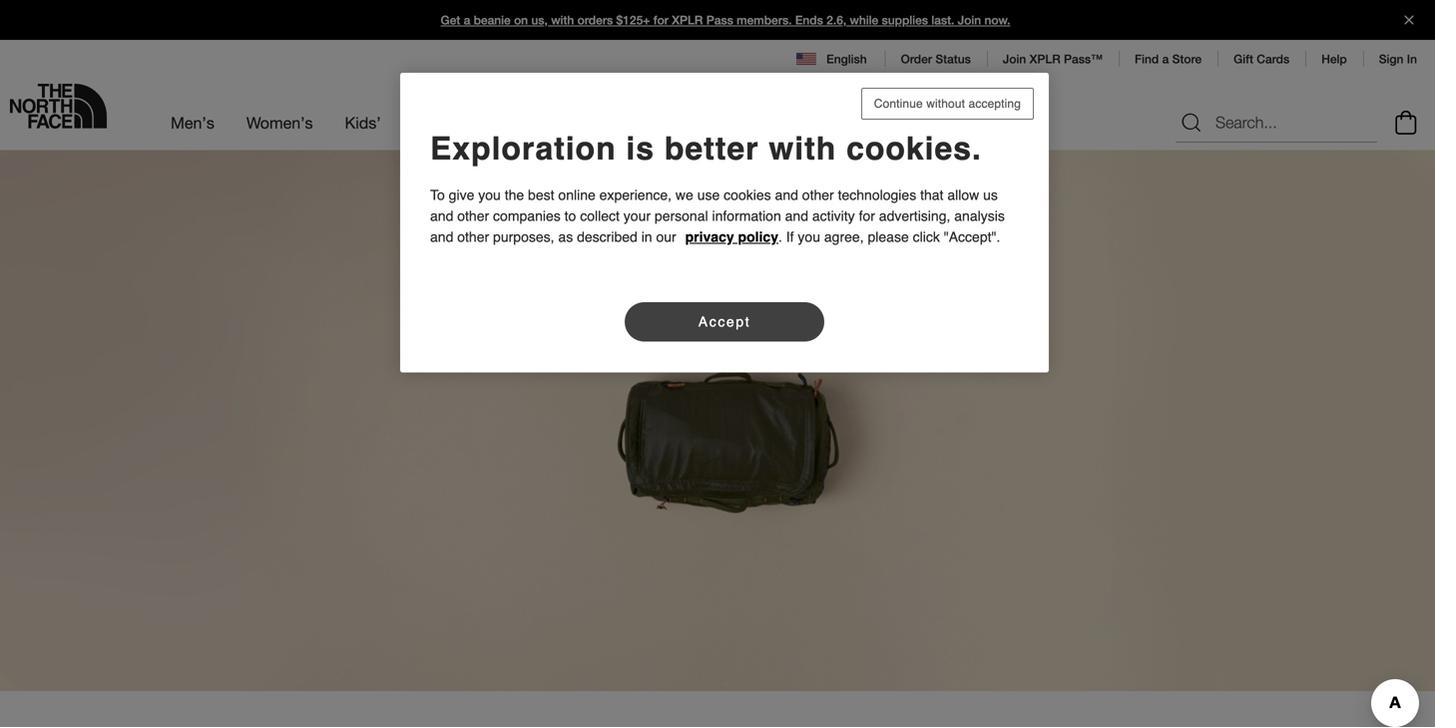 Task type: vqa. For each thing, say whether or not it's contained in the screenshot.
Women's link
yes



Task type: locate. For each thing, give the bounding box(es) containing it.
women's
[[246, 113, 313, 132]]

main content
[[0, 150, 1435, 728]]

1 horizontal spatial with
[[769, 130, 837, 167]]

to
[[430, 187, 445, 203]]

sale link
[[832, 96, 863, 150]]

sign
[[1379, 52, 1404, 66]]

described
[[577, 229, 638, 245]]

the
[[505, 187, 524, 203]]

join inside get a beanie on us, with orders $125+ for xplr pass members. ends 2.6, while supplies last. join now. link
[[958, 13, 981, 27]]

0 vertical spatial you
[[478, 187, 501, 203]]

join right last.
[[958, 13, 981, 27]]

0 vertical spatial join
[[958, 13, 981, 27]]

view cart image
[[1390, 108, 1422, 138]]

1 horizontal spatial xplr
[[1029, 52, 1061, 66]]

continue
[[874, 97, 923, 111]]

sale
[[832, 113, 863, 132]]

join
[[958, 13, 981, 27], [1003, 52, 1026, 66]]

cards
[[1257, 52, 1290, 66]]

kids' link
[[345, 96, 381, 150]]

purposes,
[[493, 229, 554, 245]]

store
[[1172, 52, 1202, 66]]

other
[[802, 187, 834, 203], [457, 208, 489, 224], [457, 229, 489, 245]]

technologies
[[838, 187, 916, 203]]

xplr left pass
[[672, 13, 703, 27]]

men's link
[[171, 96, 214, 150]]

1 horizontal spatial you
[[798, 229, 820, 245]]

1 vertical spatial other
[[457, 208, 489, 224]]

0 horizontal spatial a
[[464, 13, 470, 27]]

for right "$125+"
[[653, 13, 669, 27]]

a right get
[[464, 13, 470, 27]]

0 horizontal spatial xplr
[[672, 13, 703, 27]]

to give you the best online experience, we use cookies and other technologies that allow us and other companies to collect your personal information and activity for advertising, analysis and other purposes, as described in our
[[430, 187, 1005, 245]]

1 vertical spatial a
[[1162, 52, 1169, 66]]

for down technologies
[[859, 208, 875, 224]]

now.
[[985, 13, 1010, 27]]

1 vertical spatial for
[[859, 208, 875, 224]]

you left the
[[478, 187, 501, 203]]

xplr
[[672, 13, 703, 27], [1029, 52, 1061, 66]]

with right us,
[[551, 13, 574, 27]]

0 vertical spatial for
[[653, 13, 669, 27]]

accepting
[[969, 97, 1021, 111]]

policy
[[738, 229, 778, 245]]

with
[[551, 13, 574, 27], [769, 130, 837, 167]]

best
[[528, 187, 554, 203]]

0 horizontal spatial with
[[551, 13, 574, 27]]

order status link
[[901, 52, 971, 66]]

last.
[[931, 13, 955, 27]]

1 vertical spatial xplr
[[1029, 52, 1061, 66]]

0 horizontal spatial you
[[478, 187, 501, 203]]

privacy policy link
[[685, 229, 778, 245]]

the north face home page image
[[10, 84, 107, 129]]

0 horizontal spatial join
[[958, 13, 981, 27]]

cookies.
[[846, 130, 982, 167]]

sign in
[[1379, 52, 1417, 66]]

0 horizontal spatial for
[[653, 13, 669, 27]]

women's link
[[246, 96, 313, 150]]

1 horizontal spatial a
[[1162, 52, 1169, 66]]

accept button
[[625, 302, 824, 342]]

1 vertical spatial join
[[1003, 52, 1026, 66]]

"accept".
[[944, 229, 1000, 245]]

join xplr pass™
[[1003, 52, 1103, 66]]

supplies
[[882, 13, 928, 27]]

use
[[697, 187, 720, 203]]

1 horizontal spatial join
[[1003, 52, 1026, 66]]

status
[[935, 52, 971, 66]]

sign in button
[[1379, 52, 1417, 66]]

in
[[1407, 52, 1417, 66]]

you right if at top
[[798, 229, 820, 245]]

personal
[[655, 208, 708, 224]]

for
[[653, 13, 669, 27], [859, 208, 875, 224]]

join down now.
[[1003, 52, 1026, 66]]

and
[[775, 187, 798, 203], [430, 208, 453, 224], [785, 208, 808, 224], [430, 229, 453, 245]]

advertising,
[[879, 208, 950, 224]]

find
[[1135, 52, 1159, 66]]

0 vertical spatial a
[[464, 13, 470, 27]]

activity
[[812, 208, 855, 224]]

a right find
[[1162, 52, 1169, 66]]

1 vertical spatial with
[[769, 130, 837, 167]]

0 vertical spatial xplr
[[672, 13, 703, 27]]

english link
[[797, 50, 869, 68]]

beanie
[[474, 13, 511, 27]]

a
[[464, 13, 470, 27], [1162, 52, 1169, 66]]

1 horizontal spatial for
[[859, 208, 875, 224]]

with up cookies on the right
[[769, 130, 837, 167]]

xplr left pass™
[[1029, 52, 1061, 66]]

0 vertical spatial with
[[551, 13, 574, 27]]

collect
[[580, 208, 620, 224]]



Task type: describe. For each thing, give the bounding box(es) containing it.
.
[[778, 229, 782, 245]]

your
[[624, 208, 651, 224]]

ends
[[795, 13, 823, 27]]

experience,
[[599, 187, 672, 203]]

2 vertical spatial other
[[457, 229, 489, 245]]

us
[[983, 187, 998, 203]]

while
[[850, 13, 878, 27]]

get
[[441, 13, 460, 27]]

privacy
[[685, 229, 734, 245]]

gift cards
[[1234, 52, 1290, 66]]

0 vertical spatial other
[[802, 187, 834, 203]]

cookies
[[724, 187, 771, 203]]

on
[[514, 13, 528, 27]]

orders
[[577, 13, 613, 27]]

gift cards link
[[1234, 52, 1290, 66]]

to
[[565, 208, 576, 224]]

online
[[558, 187, 596, 203]]

a for get
[[464, 13, 470, 27]]

click
[[913, 229, 940, 245]]

gift
[[1234, 52, 1253, 66]]

companies
[[493, 208, 561, 224]]

find a store
[[1135, 52, 1202, 66]]

continue without accepting
[[874, 97, 1021, 111]]

stop motion studio gift of a base camp voyager from the north face getting loaded with gear. image
[[0, 150, 1435, 692]]

help link
[[1322, 52, 1347, 66]]

as
[[558, 229, 573, 245]]

if
[[786, 229, 794, 245]]

exploration
[[430, 130, 616, 167]]

1 vertical spatial you
[[798, 229, 820, 245]]

information
[[712, 208, 781, 224]]

$125+
[[616, 13, 650, 27]]

find a store link
[[1135, 52, 1202, 66]]

exploration is better with cookies.
[[430, 130, 982, 167]]

order
[[901, 52, 932, 66]]

please
[[868, 229, 909, 245]]

continue without accepting button
[[861, 88, 1034, 120]]

our
[[656, 229, 676, 245]]

without
[[926, 97, 965, 111]]

help
[[1322, 52, 1347, 66]]

privacy policy . if you agree, please click "accept".
[[685, 229, 1000, 245]]

members.
[[737, 13, 792, 27]]

give
[[449, 187, 474, 203]]

a for find
[[1162, 52, 1169, 66]]

for inside 'to give you the best online experience, we use cookies and other technologies that allow us and other companies to collect your personal information and activity for advertising, analysis and other purposes, as described in our'
[[859, 208, 875, 224]]

pass
[[706, 13, 733, 27]]

Search search field
[[1176, 103, 1377, 143]]

analysis
[[954, 208, 1005, 224]]

you inside 'to give you the best online experience, we use cookies and other technologies that allow us and other companies to collect your personal information and activity for advertising, analysis and other purposes, as described in our'
[[478, 187, 501, 203]]

order status
[[901, 52, 971, 66]]

kids'
[[345, 113, 381, 132]]

accept
[[698, 314, 751, 330]]

we
[[676, 187, 693, 203]]

get a beanie on us, with orders $125+ for xplr pass members. ends 2.6, while supplies last. join now. link
[[0, 0, 1435, 40]]

us,
[[531, 13, 548, 27]]

men's
[[171, 113, 214, 132]]

get a beanie on us, with orders $125+ for xplr pass members. ends 2.6, while supplies last. join now.
[[441, 13, 1010, 27]]

better
[[665, 130, 759, 167]]

allow
[[947, 187, 979, 203]]

in
[[641, 229, 652, 245]]

join xplr pass™ link
[[1003, 52, 1103, 66]]

pass™
[[1064, 52, 1103, 66]]

that
[[920, 187, 944, 203]]

english
[[827, 52, 867, 66]]

is
[[626, 130, 655, 167]]

2.6,
[[827, 13, 846, 27]]

agree,
[[824, 229, 864, 245]]

close image
[[1396, 15, 1422, 24]]

search all image
[[1180, 111, 1204, 135]]



